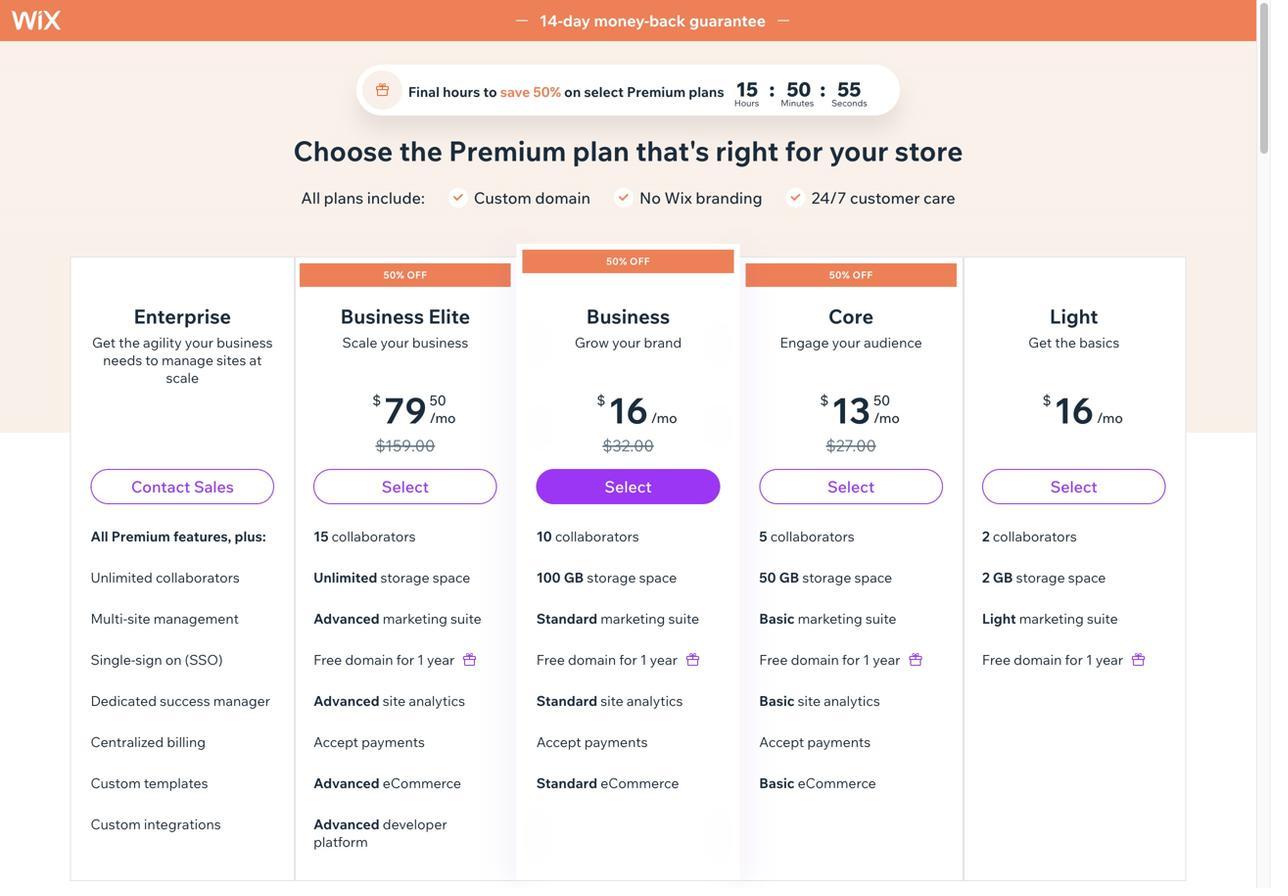Task type: describe. For each thing, give the bounding box(es) containing it.
centralized billing
[[91, 734, 206, 751]]

basic marketing suite
[[760, 610, 897, 628]]

centralized
[[91, 734, 164, 751]]

standard site analytics
[[537, 693, 683, 710]]

single-
[[91, 652, 135, 669]]

advanced for marketing suite
[[314, 610, 380, 628]]

dedicated
[[91, 693, 157, 710]]

grow
[[575, 334, 609, 351]]

select for 1st select 'button'
[[382, 477, 429, 497]]

domain up standard site analytics
[[568, 652, 616, 669]]

get for light
[[1029, 334, 1052, 351]]

agility
[[143, 334, 182, 351]]

sign
[[135, 652, 162, 669]]

1 space from the left
[[433, 569, 471, 586]]

1 vertical spatial on
[[165, 652, 182, 669]]

business for elite
[[341, 304, 424, 329]]

suite for advanced marketing suite
[[451, 610, 482, 628]]

select
[[584, 83, 624, 100]]

all premium features, plus:
[[91, 528, 266, 545]]

0 vertical spatial plans
[[689, 83, 725, 100]]

gb for 100 gb
[[564, 569, 584, 586]]

money-
[[594, 11, 650, 30]]

domain up "basic site analytics"
[[791, 652, 839, 669]]

scale
[[166, 369, 199, 387]]

custom integrations
[[91, 816, 221, 833]]

50 inside $ 13 50 /mo $27.00
[[874, 392, 891, 409]]

$ 16 /mo
[[1043, 388, 1124, 433]]

developer platform
[[314, 816, 447, 851]]

2 free from the left
[[537, 652, 565, 669]]

5 collaborators
[[760, 528, 855, 545]]

care
[[924, 188, 956, 208]]

contact
[[131, 477, 190, 497]]

56 seconds
[[832, 77, 868, 109]]

standard marketing suite
[[537, 610, 700, 628]]

2 payments from the left
[[585, 734, 648, 751]]

$ for 16
[[597, 392, 606, 409]]

1 payments from the left
[[362, 734, 425, 751]]

select for third select 'button' from right
[[605, 477, 652, 497]]

the for light
[[1056, 334, 1077, 351]]

domain up advanced site analytics
[[345, 652, 393, 669]]

24/7 customer care
[[812, 188, 956, 208]]

site for multi-
[[127, 610, 150, 628]]

plus:
[[235, 528, 266, 545]]

50% up business grow your brand
[[607, 255, 628, 267]]

single-sign on (sso)
[[91, 652, 223, 669]]

1 accept from the left
[[314, 734, 359, 751]]

right
[[716, 134, 779, 168]]

custom for custom domain
[[474, 188, 532, 208]]

0 horizontal spatial off
[[407, 269, 427, 281]]

no
[[640, 188, 661, 208]]

50 inside '50 minutes :'
[[787, 77, 811, 101]]

ecommerce for basic ecommerce
[[798, 775, 877, 792]]

1 select button from the left
[[314, 469, 497, 505]]

4 free domain for 1 year from the left
[[983, 652, 1124, 669]]

store
[[895, 134, 964, 168]]

plan
[[573, 134, 630, 168]]

light get the basics
[[1029, 304, 1120, 351]]

business grow your brand
[[575, 304, 682, 351]]

platform
[[314, 834, 368, 851]]

domain down plan on the left
[[535, 188, 591, 208]]

needs
[[103, 352, 142, 369]]

advanced for ecommerce
[[314, 775, 380, 792]]

collaborators for 15
[[332, 528, 416, 545]]

advanced ecommerce
[[314, 775, 461, 792]]

marketing for basic
[[798, 610, 863, 628]]

suite for basic marketing suite
[[866, 610, 897, 628]]

suite for standard marketing suite
[[669, 610, 700, 628]]

1 horizontal spatial premium
[[449, 134, 567, 168]]

sales
[[194, 477, 234, 497]]

the for enterprise
[[119, 334, 140, 351]]

final hours to save 50% on select premium plans
[[408, 83, 725, 100]]

enterprise
[[134, 304, 231, 329]]

1 horizontal spatial on
[[564, 83, 581, 100]]

your inside core engage your audience
[[832, 334, 861, 351]]

custom for custom integrations
[[91, 816, 141, 833]]

developer
[[383, 816, 447, 833]]

your inside business grow your brand
[[612, 334, 641, 351]]

audience
[[864, 334, 923, 351]]

/mo inside $ 16 /mo $32.00
[[651, 410, 678, 427]]

14-
[[540, 11, 563, 30]]

100
[[537, 569, 561, 586]]

for down 'minutes'
[[785, 134, 823, 168]]

analytics for standard site analytics
[[627, 693, 683, 710]]

your inside business elite scale your business
[[381, 334, 409, 351]]

include:
[[367, 188, 425, 208]]

$ 13 50 /mo $27.00
[[820, 388, 900, 456]]

multi-
[[91, 610, 127, 628]]

final
[[408, 83, 440, 100]]

all for all plans include:
[[301, 188, 320, 208]]

success
[[160, 693, 210, 710]]

dedicated success manager
[[91, 693, 270, 710]]

marketing for standard
[[601, 610, 666, 628]]

manage
[[162, 352, 213, 369]]

core
[[829, 304, 874, 329]]

billing
[[167, 734, 206, 751]]

0 horizontal spatial premium
[[111, 528, 170, 545]]

3 free domain for 1 year from the left
[[760, 652, 901, 669]]

15 hours
[[735, 77, 759, 109]]

50 minutes :
[[781, 77, 826, 109]]

contact sales
[[131, 477, 234, 497]]

collaborators up management
[[156, 569, 240, 586]]

50% right save
[[533, 83, 561, 100]]

business inside business elite scale your business
[[412, 334, 469, 351]]

basic ecommerce
[[760, 775, 877, 792]]

unlimited for unlimited storage space
[[314, 569, 378, 586]]

1 accept payments from the left
[[314, 734, 425, 751]]

suite for light marketing suite
[[1087, 610, 1118, 628]]

contact sales button
[[91, 469, 274, 505]]

standard for marketing suite
[[537, 610, 598, 628]]

core engage your audience
[[780, 304, 923, 351]]

2 horizontal spatial premium
[[627, 83, 686, 100]]

4 advanced from the top
[[314, 816, 380, 833]]

unlimited storage space
[[314, 569, 471, 586]]

hours
[[735, 97, 759, 109]]

15 for collaborators
[[314, 528, 329, 545]]

$32.00
[[603, 436, 654, 456]]

select for first select 'button' from right
[[1051, 477, 1098, 497]]

50% up core
[[830, 269, 851, 281]]

choose the premium plan that's right for your store
[[293, 134, 964, 168]]

enterprise get the agility your business needs to manage sites at scale
[[92, 304, 273, 387]]

all for all premium features, plus:
[[91, 528, 108, 545]]

save
[[500, 83, 530, 100]]

13
[[832, 388, 871, 433]]

business for grow
[[587, 304, 670, 329]]

advanced site analytics
[[314, 693, 465, 710]]

1 year from the left
[[427, 652, 455, 669]]

0 horizontal spatial 50% off
[[384, 269, 427, 281]]

standard for ecommerce
[[537, 775, 598, 792]]

site for standard
[[601, 693, 624, 710]]

3 select button from the left
[[760, 469, 943, 505]]

features,
[[173, 528, 232, 545]]

/mo inside $ 13 50 /mo $27.00
[[874, 410, 900, 427]]

all plans include:
[[301, 188, 425, 208]]

light for light get the basics
[[1050, 304, 1099, 329]]

10 collaborators
[[537, 528, 639, 545]]

$ for 13
[[820, 392, 829, 409]]

advanced for site analytics
[[314, 693, 380, 710]]

no wix branding
[[640, 188, 763, 208]]

management
[[154, 610, 239, 628]]

for down standard marketing suite
[[619, 652, 637, 669]]

50 gb storage space
[[760, 569, 893, 586]]

storage for 50 gb
[[803, 569, 852, 586]]

standard ecommerce
[[537, 775, 679, 792]]

15 collaborators
[[314, 528, 416, 545]]

basic for site analytics
[[760, 693, 795, 710]]

business elite scale your business
[[341, 304, 470, 351]]

multi-site management
[[91, 610, 239, 628]]

15 for hours
[[736, 77, 758, 101]]

$159.00
[[376, 436, 435, 456]]

2 year from the left
[[650, 652, 678, 669]]

seconds
[[832, 97, 868, 109]]

14-day money-back guarantee
[[540, 11, 766, 30]]

storage for 100 gb
[[587, 569, 636, 586]]

$ 16 /mo $32.00
[[597, 388, 678, 456]]

1 1 from the left
[[418, 652, 424, 669]]

2 accept from the left
[[537, 734, 582, 751]]

engage
[[780, 334, 829, 351]]

minutes
[[781, 97, 814, 109]]



Task type: vqa. For each thing, say whether or not it's contained in the screenshot.


Task type: locate. For each thing, give the bounding box(es) containing it.
2 horizontal spatial gb
[[993, 569, 1013, 586]]

free up standard site analytics
[[537, 652, 565, 669]]

for down basic marketing suite
[[842, 652, 860, 669]]

the inside light get the basics
[[1056, 334, 1077, 351]]

space for 100 gb storage space
[[639, 569, 677, 586]]

accept up basic ecommerce
[[760, 734, 805, 751]]

100 gb storage space
[[537, 569, 677, 586]]

4 $ from the left
[[1043, 392, 1052, 409]]

0 vertical spatial custom
[[474, 188, 532, 208]]

business inside business elite scale your business
[[341, 304, 424, 329]]

ecommerce down "basic site analytics"
[[798, 775, 877, 792]]

space up standard marketing suite
[[639, 569, 677, 586]]

2 storage from the left
[[587, 569, 636, 586]]

1 vertical spatial 15
[[314, 528, 329, 545]]

select button down $32.00
[[537, 469, 720, 505]]

ecommerce down standard site analytics
[[601, 775, 679, 792]]

0 horizontal spatial light
[[983, 610, 1017, 628]]

16 up $32.00
[[609, 388, 648, 433]]

2 horizontal spatial 50% off
[[830, 269, 873, 281]]

2 16 from the left
[[1055, 388, 1094, 433]]

3 advanced from the top
[[314, 775, 380, 792]]

basic down 50 gb storage space
[[760, 610, 795, 628]]

: inside '50 minutes :'
[[820, 77, 826, 101]]

select button
[[314, 469, 497, 505], [537, 469, 720, 505], [760, 469, 943, 505], [983, 469, 1166, 505]]

unlimited up multi-
[[91, 569, 153, 586]]

year down light marketing suite
[[1096, 652, 1124, 669]]

business up brand
[[587, 304, 670, 329]]

3 standard from the top
[[537, 775, 598, 792]]

marketing
[[383, 610, 448, 628], [601, 610, 666, 628], [798, 610, 863, 628], [1020, 610, 1084, 628]]

off
[[630, 255, 650, 267], [407, 269, 427, 281], [853, 269, 873, 281]]

gb for 2 gb
[[993, 569, 1013, 586]]

1 2 from the top
[[983, 528, 990, 545]]

unlimited down 15 collaborators on the left bottom of page
[[314, 569, 378, 586]]

business inside business grow your brand
[[587, 304, 670, 329]]

select up the 2 collaborators
[[1051, 477, 1098, 497]]

select button down $159.00 on the left of page
[[314, 469, 497, 505]]

50 left 56
[[787, 77, 811, 101]]

1 horizontal spatial gb
[[780, 569, 800, 586]]

analytics
[[409, 693, 465, 710], [627, 693, 683, 710], [824, 693, 881, 710]]

get inside enterprise get the agility your business needs to manage sites at scale
[[92, 334, 116, 351]]

2 1 from the left
[[641, 652, 647, 669]]

light down 2 gb storage space
[[983, 610, 1017, 628]]

0 horizontal spatial ecommerce
[[383, 775, 461, 792]]

0 vertical spatial all
[[301, 188, 320, 208]]

year down basic marketing suite
[[873, 652, 901, 669]]

2 down the 2 collaborators
[[983, 569, 990, 586]]

1 horizontal spatial unlimited
[[314, 569, 378, 586]]

79
[[384, 388, 427, 433]]

1 horizontal spatial all
[[301, 188, 320, 208]]

1 business from the left
[[217, 334, 273, 351]]

1 horizontal spatial plans
[[689, 83, 725, 100]]

payments down "basic site analytics"
[[808, 734, 871, 751]]

1 vertical spatial 2
[[983, 569, 990, 586]]

0 horizontal spatial gb
[[564, 569, 584, 586]]

to inside enterprise get the agility your business needs to manage sites at scale
[[145, 352, 159, 369]]

15
[[736, 77, 758, 101], [314, 528, 329, 545]]

on
[[564, 83, 581, 100], [165, 652, 182, 669]]

1 vertical spatial basic
[[760, 693, 795, 710]]

15 right plus:
[[314, 528, 329, 545]]

1 basic from the top
[[760, 610, 795, 628]]

unlimited collaborators
[[91, 569, 240, 586]]

16 for $ 16 /mo
[[1055, 388, 1094, 433]]

1 business from the left
[[341, 304, 424, 329]]

1 horizontal spatial :
[[820, 77, 826, 101]]

2 marketing from the left
[[601, 610, 666, 628]]

1 horizontal spatial the
[[399, 134, 443, 168]]

business up the at
[[217, 334, 273, 351]]

the up the include:
[[399, 134, 443, 168]]

50 right '79'
[[430, 392, 447, 409]]

2 space from the left
[[639, 569, 677, 586]]

free domain for 1 year up standard site analytics
[[537, 652, 678, 669]]

(sso)
[[185, 652, 223, 669]]

1 get from the left
[[92, 334, 116, 351]]

1 vertical spatial custom
[[91, 775, 141, 792]]

collaborators up unlimited storage space at the bottom of page
[[332, 528, 416, 545]]

select button down $27.00
[[760, 469, 943, 505]]

2 suite from the left
[[669, 610, 700, 628]]

3 space from the left
[[855, 569, 893, 586]]

wix
[[665, 188, 692, 208]]

50 down 5
[[760, 569, 776, 586]]

off up core
[[853, 269, 873, 281]]

1 horizontal spatial business
[[587, 304, 670, 329]]

1 advanced from the top
[[314, 610, 380, 628]]

2 $ from the left
[[597, 392, 606, 409]]

1 $ from the left
[[373, 392, 381, 409]]

50% off up business grow your brand
[[607, 255, 650, 267]]

/mo up $32.00
[[651, 410, 678, 427]]

to left save
[[483, 83, 497, 100]]

free down light marketing suite
[[983, 652, 1011, 669]]

4 suite from the left
[[1087, 610, 1118, 628]]

manager
[[213, 693, 270, 710]]

1 horizontal spatial accept payments
[[537, 734, 648, 751]]

4 year from the left
[[1096, 652, 1124, 669]]

3 select from the left
[[828, 477, 875, 497]]

/mo inside $ 79 50 /mo $159.00
[[430, 410, 456, 427]]

plans
[[689, 83, 725, 100], [324, 188, 364, 208]]

ecommerce up developer
[[383, 775, 461, 792]]

on right sign
[[165, 652, 182, 669]]

1 /mo from the left
[[430, 410, 456, 427]]

select down $159.00 on the left of page
[[382, 477, 429, 497]]

$ inside $ 16 /mo $32.00
[[597, 392, 606, 409]]

0 horizontal spatial get
[[92, 334, 116, 351]]

accept
[[314, 734, 359, 751], [537, 734, 582, 751], [760, 734, 805, 751]]

gb down the 2 collaborators
[[993, 569, 1013, 586]]

/mo right 13
[[874, 410, 900, 427]]

3 gb from the left
[[993, 569, 1013, 586]]

2 horizontal spatial accept
[[760, 734, 805, 751]]

1 horizontal spatial payments
[[585, 734, 648, 751]]

plans down choose
[[324, 188, 364, 208]]

1 select from the left
[[382, 477, 429, 497]]

0 horizontal spatial unlimited
[[91, 569, 153, 586]]

16 inside $ 16 /mo $32.00
[[609, 388, 648, 433]]

brand
[[644, 334, 682, 351]]

1 vertical spatial all
[[91, 528, 108, 545]]

3 marketing from the left
[[798, 610, 863, 628]]

1 vertical spatial plans
[[324, 188, 364, 208]]

1 vertical spatial to
[[145, 352, 159, 369]]

0 vertical spatial on
[[564, 83, 581, 100]]

light up basics
[[1050, 304, 1099, 329]]

1 free domain for 1 year from the left
[[314, 652, 455, 669]]

basic
[[760, 610, 795, 628], [760, 693, 795, 710], [760, 775, 795, 792]]

0 horizontal spatial on
[[165, 652, 182, 669]]

standard for site analytics
[[537, 693, 598, 710]]

1 : from the left
[[770, 77, 775, 101]]

business inside enterprise get the agility your business needs to manage sites at scale
[[217, 334, 273, 351]]

50 right 13
[[874, 392, 891, 409]]

2 collaborators
[[983, 528, 1077, 545]]

unlimited
[[91, 569, 153, 586], [314, 569, 378, 586]]

2 business from the left
[[412, 334, 469, 351]]

5
[[760, 528, 768, 545]]

space
[[433, 569, 471, 586], [639, 569, 677, 586], [855, 569, 893, 586], [1069, 569, 1106, 586]]

storage up advanced marketing suite
[[381, 569, 430, 586]]

1 horizontal spatial accept
[[537, 734, 582, 751]]

custom for custom templates
[[91, 775, 141, 792]]

at
[[249, 352, 262, 369]]

0 horizontal spatial business
[[341, 304, 424, 329]]

ecommerce for standard ecommerce
[[601, 775, 679, 792]]

the inside enterprise get the agility your business needs to manage sites at scale
[[119, 334, 140, 351]]

2 vertical spatial basic
[[760, 775, 795, 792]]

50 inside $ 79 50 /mo $159.00
[[430, 392, 447, 409]]

1 horizontal spatial get
[[1029, 334, 1052, 351]]

1 horizontal spatial 15
[[736, 77, 758, 101]]

4 1 from the left
[[1087, 652, 1093, 669]]

ecommerce
[[383, 775, 461, 792], [601, 775, 679, 792], [798, 775, 877, 792]]

marketing down 2 gb storage space
[[1020, 610, 1084, 628]]

premium up custom domain
[[449, 134, 567, 168]]

payments down standard site analytics
[[585, 734, 648, 751]]

analytics down standard marketing suite
[[627, 693, 683, 710]]

premium right select
[[627, 83, 686, 100]]

0 vertical spatial 15
[[736, 77, 758, 101]]

analytics down advanced marketing suite
[[409, 693, 465, 710]]

1 horizontal spatial 50% off
[[607, 255, 650, 267]]

2 ecommerce from the left
[[601, 775, 679, 792]]

site up standard ecommerce
[[601, 693, 624, 710]]

1 ecommerce from the left
[[383, 775, 461, 792]]

2 analytics from the left
[[627, 693, 683, 710]]

3 suite from the left
[[866, 610, 897, 628]]

space up advanced marketing suite
[[433, 569, 471, 586]]

light marketing suite
[[983, 610, 1118, 628]]

0 horizontal spatial 16
[[609, 388, 648, 433]]

50%
[[533, 83, 561, 100], [607, 255, 628, 267], [384, 269, 405, 281], [830, 269, 851, 281]]

free
[[314, 652, 342, 669], [537, 652, 565, 669], [760, 652, 788, 669], [983, 652, 1011, 669]]

2 horizontal spatial ecommerce
[[798, 775, 877, 792]]

2 basic from the top
[[760, 693, 795, 710]]

15 inside 15 hours
[[736, 77, 758, 101]]

2 gb storage space
[[983, 569, 1106, 586]]

get inside light get the basics
[[1029, 334, 1052, 351]]

0 horizontal spatial analytics
[[409, 693, 465, 710]]

marketing for light
[[1020, 610, 1084, 628]]

advanced marketing suite
[[314, 610, 482, 628]]

2 vertical spatial standard
[[537, 775, 598, 792]]

suite
[[451, 610, 482, 628], [669, 610, 700, 628], [866, 610, 897, 628], [1087, 610, 1118, 628]]

$ for 79
[[373, 392, 381, 409]]

storage up standard marketing suite
[[587, 569, 636, 586]]

1 horizontal spatial analytics
[[627, 693, 683, 710]]

accept up advanced ecommerce
[[314, 734, 359, 751]]

3 ecommerce from the left
[[798, 775, 877, 792]]

day
[[563, 11, 591, 30]]

/mo inside $ 16 /mo
[[1097, 410, 1124, 427]]

select button up the 2 collaborators
[[983, 469, 1166, 505]]

branding
[[696, 188, 763, 208]]

free domain for 1 year up advanced site analytics
[[314, 652, 455, 669]]

16 for $ 16 /mo $32.00
[[609, 388, 648, 433]]

2 standard from the top
[[537, 693, 598, 710]]

analytics for basic site analytics
[[824, 693, 881, 710]]

2 get from the left
[[1029, 334, 1052, 351]]

standard down standard site analytics
[[537, 775, 598, 792]]

for down advanced marketing suite
[[396, 652, 414, 669]]

year down advanced marketing suite
[[427, 652, 455, 669]]

3 storage from the left
[[803, 569, 852, 586]]

custom
[[474, 188, 532, 208], [91, 775, 141, 792], [91, 816, 141, 833]]

0 vertical spatial standard
[[537, 610, 598, 628]]

0 horizontal spatial plans
[[324, 188, 364, 208]]

select down $27.00
[[828, 477, 875, 497]]

$ inside $ 79 50 /mo $159.00
[[373, 392, 381, 409]]

2 vertical spatial premium
[[111, 528, 170, 545]]

site up basic ecommerce
[[798, 693, 821, 710]]

collaborators for 2
[[993, 528, 1077, 545]]

1 horizontal spatial to
[[483, 83, 497, 100]]

0 horizontal spatial to
[[145, 352, 159, 369]]

2 for 2 gb
[[983, 569, 990, 586]]

integrations
[[144, 816, 221, 833]]

your up the manage
[[185, 334, 214, 351]]

$ 79 50 /mo $159.00
[[373, 388, 456, 456]]

collaborators for 10
[[555, 528, 639, 545]]

4 select from the left
[[1051, 477, 1098, 497]]

site for basic
[[798, 693, 821, 710]]

business up scale
[[341, 304, 424, 329]]

your right grow
[[612, 334, 641, 351]]

for down light marketing suite
[[1065, 652, 1083, 669]]

light inside light get the basics
[[1050, 304, 1099, 329]]

accept up standard ecommerce
[[537, 734, 582, 751]]

0 vertical spatial to
[[483, 83, 497, 100]]

basic for marketing suite
[[760, 610, 795, 628]]

all down choose
[[301, 188, 320, 208]]

space up light marketing suite
[[1069, 569, 1106, 586]]

light
[[1050, 304, 1099, 329], [983, 610, 1017, 628]]

gb down 5 collaborators
[[780, 569, 800, 586]]

standard down '100'
[[537, 610, 598, 628]]

gb for 50 gb
[[780, 569, 800, 586]]

accept payments up standard ecommerce
[[537, 734, 648, 751]]

1 16 from the left
[[609, 388, 648, 433]]

1 free from the left
[[314, 652, 342, 669]]

1 horizontal spatial 16
[[1055, 388, 1094, 433]]

50% off
[[607, 255, 650, 267], [384, 269, 427, 281], [830, 269, 873, 281]]

1 storage from the left
[[381, 569, 430, 586]]

back
[[650, 11, 686, 30]]

50
[[787, 77, 811, 101], [430, 392, 447, 409], [874, 392, 891, 409], [760, 569, 776, 586]]

1
[[418, 652, 424, 669], [641, 652, 647, 669], [864, 652, 870, 669], [1087, 652, 1093, 669]]

to down agility
[[145, 352, 159, 369]]

2 advanced from the top
[[314, 693, 380, 710]]

1 suite from the left
[[451, 610, 482, 628]]

analytics for advanced site analytics
[[409, 693, 465, 710]]

that's
[[636, 134, 710, 168]]

free up advanced site analytics
[[314, 652, 342, 669]]

sites
[[217, 352, 246, 369]]

2 select from the left
[[605, 477, 652, 497]]

plans left 15 hours
[[689, 83, 725, 100]]

the
[[399, 134, 443, 168], [119, 334, 140, 351], [1056, 334, 1077, 351]]

1 unlimited from the left
[[91, 569, 153, 586]]

1 vertical spatial premium
[[449, 134, 567, 168]]

storage for 2 gb
[[1017, 569, 1066, 586]]

$ up $32.00
[[597, 392, 606, 409]]

0 vertical spatial light
[[1050, 304, 1099, 329]]

16
[[609, 388, 648, 433], [1055, 388, 1094, 433]]

basics
[[1080, 334, 1120, 351]]

3 accept from the left
[[760, 734, 805, 751]]

0 horizontal spatial the
[[119, 334, 140, 351]]

2 horizontal spatial the
[[1056, 334, 1077, 351]]

$27.00
[[826, 436, 877, 456]]

free domain for 1 year
[[314, 652, 455, 669], [537, 652, 678, 669], [760, 652, 901, 669], [983, 652, 1124, 669]]

2 /mo from the left
[[651, 410, 678, 427]]

2 : from the left
[[820, 77, 826, 101]]

scale
[[342, 334, 378, 351]]

select
[[382, 477, 429, 497], [605, 477, 652, 497], [828, 477, 875, 497], [1051, 477, 1098, 497]]

your inside enterprise get the agility your business needs to manage sites at scale
[[185, 334, 214, 351]]

select for 3rd select 'button' from left
[[828, 477, 875, 497]]

0 horizontal spatial accept
[[314, 734, 359, 751]]

your down the "seconds"
[[830, 134, 889, 168]]

2 unlimited from the left
[[314, 569, 378, 586]]

collaborators
[[332, 528, 416, 545], [555, 528, 639, 545], [771, 528, 855, 545], [993, 528, 1077, 545], [156, 569, 240, 586]]

get for enterprise
[[92, 334, 116, 351]]

basic site analytics
[[760, 693, 881, 710]]

24/7
[[812, 188, 847, 208]]

accept payments
[[314, 734, 425, 751], [537, 734, 648, 751], [760, 734, 871, 751]]

site
[[127, 610, 150, 628], [383, 693, 406, 710], [601, 693, 624, 710], [798, 693, 821, 710]]

0 horizontal spatial payments
[[362, 734, 425, 751]]

$ inside $ 13 50 /mo $27.00
[[820, 392, 829, 409]]

0 horizontal spatial all
[[91, 528, 108, 545]]

space for 2 gb storage space
[[1069, 569, 1106, 586]]

off up business elite scale your business
[[407, 269, 427, 281]]

1 down standard marketing suite
[[641, 652, 647, 669]]

business
[[217, 334, 273, 351], [412, 334, 469, 351]]

3 payments from the left
[[808, 734, 871, 751]]

/mo right '79'
[[430, 410, 456, 427]]

collaborators up 100 gb storage space
[[555, 528, 639, 545]]

year
[[427, 652, 455, 669], [650, 652, 678, 669], [873, 652, 901, 669], [1096, 652, 1124, 669]]

3 analytics from the left
[[824, 693, 881, 710]]

free domain for 1 year down basic marketing suite
[[760, 652, 901, 669]]

1 down advanced marketing suite
[[418, 652, 424, 669]]

3 accept payments from the left
[[760, 734, 871, 751]]

1 gb from the left
[[564, 569, 584, 586]]

to
[[483, 83, 497, 100], [145, 352, 159, 369]]

1 vertical spatial standard
[[537, 693, 598, 710]]

2 for 2
[[983, 528, 990, 545]]

0 horizontal spatial :
[[770, 77, 775, 101]]

site for advanced
[[383, 693, 406, 710]]

get up needs
[[92, 334, 116, 351]]

2 horizontal spatial off
[[853, 269, 873, 281]]

space for 50 gb storage space
[[855, 569, 893, 586]]

50% up business elite scale your business
[[384, 269, 405, 281]]

suite down 2 gb storage space
[[1087, 610, 1118, 628]]

2 horizontal spatial analytics
[[824, 693, 881, 710]]

off down no
[[630, 255, 650, 267]]

50% off up business elite scale your business
[[384, 269, 427, 281]]

3 /mo from the left
[[874, 410, 900, 427]]

$ left 13
[[820, 392, 829, 409]]

the left basics
[[1056, 334, 1077, 351]]

3 basic from the top
[[760, 775, 795, 792]]

advanced
[[314, 610, 380, 628], [314, 693, 380, 710], [314, 775, 380, 792], [314, 816, 380, 833]]

3 year from the left
[[873, 652, 901, 669]]

collaborators for 5
[[771, 528, 855, 545]]

on left select
[[564, 83, 581, 100]]

2 accept payments from the left
[[537, 734, 648, 751]]

3 $ from the left
[[820, 392, 829, 409]]

2 gb from the left
[[780, 569, 800, 586]]

/mo
[[430, 410, 456, 427], [651, 410, 678, 427], [874, 410, 900, 427], [1097, 410, 1124, 427]]

choose
[[293, 134, 393, 168]]

gb right '100'
[[564, 569, 584, 586]]

basic for ecommerce
[[760, 775, 795, 792]]

4 free from the left
[[983, 652, 1011, 669]]

0 vertical spatial basic
[[760, 610, 795, 628]]

1 marketing from the left
[[383, 610, 448, 628]]

0 horizontal spatial business
[[217, 334, 273, 351]]

1 analytics from the left
[[409, 693, 465, 710]]

get left basics
[[1029, 334, 1052, 351]]

2 horizontal spatial accept payments
[[760, 734, 871, 751]]

2 horizontal spatial payments
[[808, 734, 871, 751]]

1 horizontal spatial business
[[412, 334, 469, 351]]

4 select button from the left
[[983, 469, 1166, 505]]

1 horizontal spatial light
[[1050, 304, 1099, 329]]

1 vertical spatial light
[[983, 610, 1017, 628]]

56
[[838, 77, 862, 101]]

1 horizontal spatial ecommerce
[[601, 775, 679, 792]]

2 business from the left
[[587, 304, 670, 329]]

ecommerce for advanced ecommerce
[[383, 775, 461, 792]]

2 vertical spatial custom
[[91, 816, 141, 833]]

1 horizontal spatial off
[[630, 255, 650, 267]]

2 2 from the top
[[983, 569, 990, 586]]

4 marketing from the left
[[1020, 610, 1084, 628]]

templates
[[144, 775, 208, 792]]

free domain for 1 year down light marketing suite
[[983, 652, 1124, 669]]

gb
[[564, 569, 584, 586], [780, 569, 800, 586], [993, 569, 1013, 586]]

0 vertical spatial premium
[[627, 83, 686, 100]]

domain
[[535, 188, 591, 208], [345, 652, 393, 669], [568, 652, 616, 669], [791, 652, 839, 669], [1014, 652, 1062, 669]]

: right 15 hours
[[770, 77, 775, 101]]

1 standard from the top
[[537, 610, 598, 628]]

4 space from the left
[[1069, 569, 1106, 586]]

your
[[830, 134, 889, 168], [185, 334, 214, 351], [381, 334, 409, 351], [612, 334, 641, 351], [832, 334, 861, 351]]

0 vertical spatial 2
[[983, 528, 990, 545]]

light for light marketing suite
[[983, 610, 1017, 628]]

4 /mo from the left
[[1097, 410, 1124, 427]]

analytics down basic marketing suite
[[824, 693, 881, 710]]

4 storage from the left
[[1017, 569, 1066, 586]]

3 free from the left
[[760, 652, 788, 669]]

$ inside $ 16 /mo
[[1043, 392, 1052, 409]]

marketing for advanced
[[383, 610, 448, 628]]

3 1 from the left
[[864, 652, 870, 669]]

domain down light marketing suite
[[1014, 652, 1062, 669]]

all
[[301, 188, 320, 208], [91, 528, 108, 545]]

10
[[537, 528, 552, 545]]

2 select button from the left
[[537, 469, 720, 505]]

2 free domain for 1 year from the left
[[537, 652, 678, 669]]

guarantee
[[690, 11, 766, 30]]

suite down 100 gb storage space
[[669, 610, 700, 628]]

0 horizontal spatial accept payments
[[314, 734, 425, 751]]

unlimited for unlimited collaborators
[[91, 569, 153, 586]]

0 horizontal spatial 15
[[314, 528, 329, 545]]



